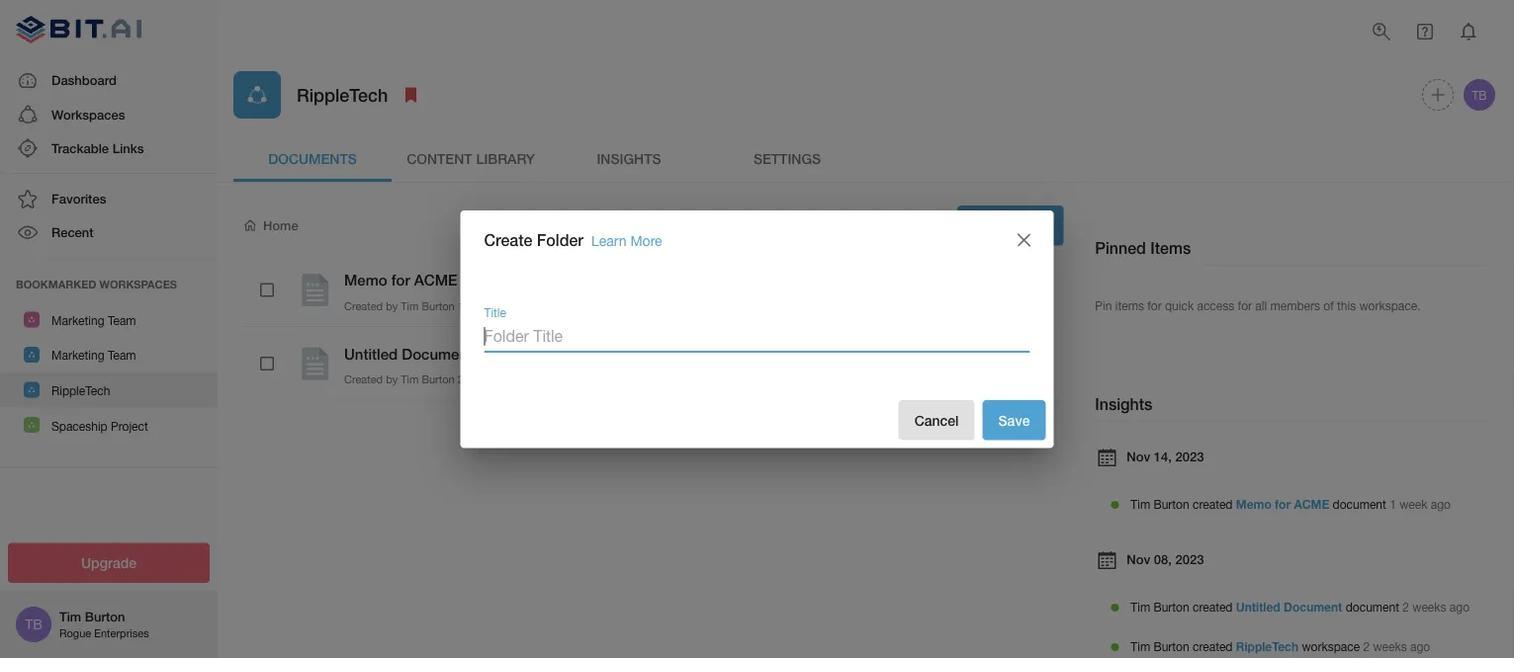 Task type: locate. For each thing, give the bounding box(es) containing it.
1 vertical spatial week
[[1400, 498, 1428, 512]]

team
[[108, 314, 136, 327], [108, 349, 136, 363]]

1 vertical spatial untitled
[[1236, 601, 1281, 615]]

1 marketing team from the top
[[51, 314, 136, 327]]

2 created from the top
[[1193, 601, 1233, 615]]

2 marketing team button from the top
[[0, 337, 218, 373]]

content library link
[[392, 135, 550, 182]]

0 vertical spatial rippletech
[[297, 84, 388, 105]]

2 2023 from the top
[[1176, 552, 1204, 567]]

by down untitled document
[[386, 374, 398, 386]]

0 vertical spatial marketing team
[[51, 314, 136, 327]]

recent
[[51, 225, 94, 240]]

1 vertical spatial created
[[344, 374, 383, 386]]

created
[[344, 300, 383, 313], [344, 374, 383, 386]]

0 vertical spatial tb
[[1472, 88, 1487, 102]]

content
[[407, 150, 472, 166]]

bookmarked workspaces
[[16, 278, 177, 291]]

untitled
[[344, 345, 398, 363], [1236, 601, 1281, 615]]

2 vertical spatial weeks
[[1373, 640, 1407, 654]]

0 vertical spatial document
[[1333, 498, 1387, 512]]

2 horizontal spatial weeks
[[1413, 601, 1447, 615]]

all
[[1256, 299, 1267, 313]]

0 vertical spatial memo
[[344, 272, 387, 289]]

1 vertical spatial marketing team
[[51, 349, 136, 363]]

1 created from the top
[[1193, 498, 1233, 512]]

create left folder
[[484, 231, 533, 249]]

0 vertical spatial acme
[[414, 272, 457, 289]]

1 vertical spatial 1
[[1390, 498, 1397, 512]]

of
[[1324, 299, 1334, 313]]

tim
[[401, 300, 419, 313], [401, 374, 419, 386], [1131, 498, 1151, 512], [1131, 601, 1151, 615], [59, 610, 81, 625], [1131, 640, 1151, 654]]

tim for tim burton created memo for acme document 1 week ago
[[1131, 498, 1151, 512]]

team down the workspaces
[[108, 314, 136, 327]]

0 vertical spatial insights
[[597, 150, 661, 166]]

created down nov 14, 2023
[[1193, 498, 1233, 512]]

marketing team button down bookmarked workspaces
[[0, 302, 218, 337]]

1 horizontal spatial tb
[[1472, 88, 1487, 102]]

1 horizontal spatial acme
[[1294, 498, 1330, 512]]

burton for tim burton created memo for acme document 1 week ago
[[1154, 498, 1190, 512]]

0 vertical spatial nov
[[1127, 449, 1151, 464]]

tab list
[[233, 135, 1499, 182]]

spaceship project button
[[0, 408, 218, 443]]

1
[[458, 300, 464, 313], [1390, 498, 1397, 512]]

0 vertical spatial week
[[467, 300, 492, 313]]

1 vertical spatial rippletech
[[51, 384, 110, 398]]

1 2023 from the top
[[1176, 449, 1204, 464]]

marketing team
[[51, 314, 136, 327], [51, 349, 136, 363]]

marketing
[[51, 314, 104, 327], [51, 349, 104, 363]]

1 horizontal spatial week
[[1400, 498, 1428, 512]]

1 horizontal spatial 1
[[1390, 498, 1397, 512]]

1 vertical spatial weeks
[[1413, 601, 1447, 615]]

2 nov from the top
[[1127, 552, 1151, 567]]

1 horizontal spatial rippletech
[[297, 84, 388, 105]]

tim burton rogue enterprises
[[59, 610, 149, 640]]

by
[[386, 300, 398, 313], [386, 374, 398, 386]]

document up created by tim burton 2 weeks ago
[[402, 345, 473, 363]]

rippletech down untitled document link
[[1236, 640, 1299, 654]]

access
[[1197, 299, 1235, 313]]

1 vertical spatial by
[[386, 374, 398, 386]]

nov
[[1127, 449, 1151, 464], [1127, 552, 1151, 567]]

created
[[1193, 498, 1233, 512], [1193, 601, 1233, 615], [1193, 640, 1233, 654]]

2023 for nov 14, 2023
[[1176, 449, 1204, 464]]

3 created from the top
[[1193, 640, 1233, 654]]

2 team from the top
[[108, 349, 136, 363]]

nov for nov 14, 2023
[[1127, 449, 1151, 464]]

1 vertical spatial 2
[[1403, 601, 1410, 615]]

memo
[[344, 272, 387, 289], [1236, 498, 1272, 512]]

1 vertical spatial created
[[1193, 601, 1233, 615]]

1 vertical spatial 2023
[[1176, 552, 1204, 567]]

items
[[1116, 299, 1144, 313]]

this
[[1337, 299, 1356, 313]]

1 vertical spatial tb
[[25, 617, 42, 633]]

home
[[263, 218, 298, 233]]

1 nov from the top
[[1127, 449, 1151, 464]]

1 horizontal spatial weeks
[[1373, 640, 1407, 654]]

title
[[484, 306, 506, 320]]

marketing team down bookmarked workspaces
[[51, 314, 136, 327]]

0 horizontal spatial memo
[[344, 272, 387, 289]]

1 horizontal spatial 2
[[1364, 640, 1370, 654]]

tb
[[1472, 88, 1487, 102], [25, 617, 42, 633]]

0 horizontal spatial untitled
[[344, 345, 398, 363]]

1 by from the top
[[386, 300, 398, 313]]

1 horizontal spatial untitled
[[1236, 601, 1281, 615]]

weeks
[[467, 374, 498, 386], [1413, 601, 1447, 615], [1373, 640, 1407, 654]]

1 marketing from the top
[[51, 314, 104, 327]]

by down 'memo for acme'
[[386, 300, 398, 313]]

acme
[[414, 272, 457, 289], [1294, 498, 1330, 512]]

burton inside tim burton rogue enterprises
[[85, 610, 125, 625]]

document up workspace
[[1284, 601, 1343, 615]]

0 horizontal spatial weeks
[[467, 374, 498, 386]]

insights up nov 14, 2023
[[1095, 395, 1153, 414]]

1 horizontal spatial document
[[1284, 601, 1343, 615]]

marketing team up the rippletech button
[[51, 349, 136, 363]]

team up the rippletech button
[[108, 349, 136, 363]]

1 vertical spatial nov
[[1127, 552, 1151, 567]]

marketing team button
[[0, 302, 218, 337], [0, 337, 218, 373]]

cancel button
[[899, 400, 975, 440]]

burton for tim burton created untitled document document 2 weeks ago
[[1154, 601, 1190, 615]]

rippletech link
[[1236, 640, 1299, 654]]

2023 right 08,
[[1176, 552, 1204, 567]]

marketing down bookmarked workspaces
[[51, 314, 104, 327]]

0 vertical spatial marketing
[[51, 314, 104, 327]]

workspace.
[[1360, 299, 1421, 313]]

2 vertical spatial 2
[[1364, 640, 1370, 654]]

1 horizontal spatial memo
[[1236, 498, 1272, 512]]

1 vertical spatial marketing
[[51, 349, 104, 363]]

home link
[[241, 217, 298, 235]]

create inside dialog
[[484, 231, 533, 249]]

create left new
[[973, 218, 1016, 234]]

2
[[458, 374, 464, 386], [1403, 601, 1410, 615], [1364, 640, 1370, 654]]

1 team from the top
[[108, 314, 136, 327]]

2 created from the top
[[344, 374, 383, 386]]

memo for acme link
[[1236, 498, 1330, 512]]

0 horizontal spatial insights
[[597, 150, 661, 166]]

enterprises
[[94, 628, 149, 640]]

1 horizontal spatial insights
[[1095, 395, 1153, 414]]

by for created by tim burton 2 weeks ago
[[386, 374, 398, 386]]

0 vertical spatial untitled
[[344, 345, 398, 363]]

tim for tim burton created untitled document document 2 weeks ago
[[1131, 601, 1151, 615]]

pin
[[1095, 299, 1112, 313]]

rippletech
[[297, 84, 388, 105], [51, 384, 110, 398], [1236, 640, 1299, 654]]

tb inside button
[[1472, 88, 1487, 102]]

0 horizontal spatial create
[[484, 231, 533, 249]]

2023 right 14,
[[1176, 449, 1204, 464]]

created for untitled
[[1193, 601, 1233, 615]]

2 horizontal spatial 2
[[1403, 601, 1410, 615]]

trackable links button
[[0, 132, 218, 165]]

0 horizontal spatial 1
[[458, 300, 464, 313]]

0 vertical spatial by
[[386, 300, 398, 313]]

tim for tim burton created rippletech workspace 2 weeks ago
[[1131, 640, 1151, 654]]

workspaces
[[51, 107, 125, 122]]

created by tim burton 1 week ago
[[344, 300, 514, 313]]

document
[[402, 345, 473, 363], [1284, 601, 1343, 615]]

document
[[1333, 498, 1387, 512], [1346, 601, 1400, 615]]

tim burton created memo for acme document 1 week ago
[[1131, 498, 1451, 512]]

0 vertical spatial created
[[344, 300, 383, 313]]

created down untitled document
[[344, 374, 383, 386]]

tim inside tim burton rogue enterprises
[[59, 610, 81, 625]]

2023
[[1176, 449, 1204, 464], [1176, 552, 1204, 567]]

0 horizontal spatial rippletech
[[51, 384, 110, 398]]

0 horizontal spatial tb
[[25, 617, 42, 633]]

nov 08, 2023
[[1127, 552, 1204, 567]]

quick
[[1165, 299, 1194, 313]]

create folder learn more
[[484, 231, 662, 249]]

created left rippletech link
[[1193, 640, 1233, 654]]

team for 2nd marketing team button from the bottom
[[108, 314, 136, 327]]

1 created from the top
[[344, 300, 383, 313]]

0 vertical spatial created
[[1193, 498, 1233, 512]]

spaceship project
[[51, 419, 148, 433]]

burton for tim burton created rippletech workspace 2 weeks ago
[[1154, 640, 1190, 654]]

created down 'memo for acme'
[[344, 300, 383, 313]]

memo for acme
[[344, 272, 457, 289]]

0 vertical spatial 1
[[458, 300, 464, 313]]

tim for tim burton rogue enterprises
[[59, 610, 81, 625]]

dashboard
[[51, 73, 117, 88]]

untitled up created by tim burton 2 weeks ago
[[344, 345, 398, 363]]

1 vertical spatial team
[[108, 349, 136, 363]]

more
[[631, 233, 662, 249]]

2 vertical spatial rippletech
[[1236, 640, 1299, 654]]

marketing up the rippletech button
[[51, 349, 104, 363]]

1 marketing team button from the top
[[0, 302, 218, 337]]

ago
[[495, 300, 514, 313], [501, 374, 519, 386], [1431, 498, 1451, 512], [1450, 601, 1470, 615], [1411, 640, 1431, 654]]

marketing team button up spaceship project button at bottom
[[0, 337, 218, 373]]

untitled document
[[344, 345, 473, 363]]

settings
[[754, 150, 821, 166]]

insights
[[597, 150, 661, 166], [1095, 395, 1153, 414]]

week
[[467, 300, 492, 313], [1400, 498, 1428, 512]]

1 vertical spatial insights
[[1095, 395, 1153, 414]]

0 vertical spatial document
[[402, 345, 473, 363]]

2 by from the top
[[386, 374, 398, 386]]

untitled up rippletech link
[[1236, 601, 1281, 615]]

0 vertical spatial team
[[108, 314, 136, 327]]

document up workspace
[[1346, 601, 1400, 615]]

nov left 08,
[[1127, 552, 1151, 567]]

1 horizontal spatial create
[[973, 218, 1016, 234]]

burton
[[422, 300, 455, 313], [422, 374, 455, 386], [1154, 498, 1190, 512], [1154, 601, 1190, 615], [85, 610, 125, 625], [1154, 640, 1190, 654]]

create inside 'button'
[[973, 218, 1016, 234]]

0 vertical spatial 2023
[[1176, 449, 1204, 464]]

rippletech up spaceship at the bottom of page
[[51, 384, 110, 398]]

nov left 14,
[[1127, 449, 1151, 464]]

save button
[[983, 400, 1046, 440]]

0 horizontal spatial 2
[[458, 374, 464, 386]]

insights up learn more link
[[597, 150, 661, 166]]

document right memo for acme link
[[1333, 498, 1387, 512]]

0 vertical spatial 2
[[458, 374, 464, 386]]

2 vertical spatial created
[[1193, 640, 1233, 654]]

2 marketing team from the top
[[51, 349, 136, 363]]

created down nov 08, 2023 at the bottom right of page
[[1193, 601, 1233, 615]]

rippletech left remove bookmark icon
[[297, 84, 388, 105]]

nov for nov 08, 2023
[[1127, 552, 1151, 567]]

1 vertical spatial acme
[[1294, 498, 1330, 512]]

pin items for quick access for all members of this workspace.
[[1095, 299, 1421, 313]]

rippletech button
[[0, 373, 218, 408]]



Task type: describe. For each thing, give the bounding box(es) containing it.
pinned items
[[1095, 239, 1191, 258]]

tab list containing documents
[[233, 135, 1499, 182]]

project
[[111, 419, 148, 433]]

create folder dialog
[[460, 210, 1054, 448]]

learn more link
[[592, 233, 662, 249]]

14,
[[1154, 449, 1172, 464]]

folder
[[537, 231, 584, 249]]

1 vertical spatial document
[[1284, 601, 1343, 615]]

trackable links
[[51, 140, 144, 156]]

by for created by tim burton 1 week ago
[[386, 300, 398, 313]]

create for folder
[[484, 231, 533, 249]]

2 horizontal spatial rippletech
[[1236, 640, 1299, 654]]

recent button
[[0, 216, 218, 250]]

1 vertical spatial memo
[[1236, 498, 1272, 512]]

links
[[112, 140, 144, 156]]

created for created by tim burton 1 week ago
[[344, 300, 383, 313]]

cancel
[[915, 412, 959, 429]]

documents link
[[233, 135, 392, 182]]

trackable
[[51, 140, 109, 156]]

spaceship
[[51, 419, 108, 433]]

created for rippletech
[[1193, 640, 1233, 654]]

documents
[[268, 150, 357, 166]]

tim burton created rippletech workspace 2 weeks ago
[[1131, 640, 1431, 654]]

marketing team for 2nd marketing team button from the bottom
[[51, 314, 136, 327]]

workspace
[[1302, 640, 1360, 654]]

create for new
[[973, 218, 1016, 234]]

favorites button
[[0, 182, 218, 216]]

Folder Title text field
[[484, 321, 1030, 353]]

0 horizontal spatial acme
[[414, 272, 457, 289]]

upgrade
[[81, 555, 137, 572]]

remove bookmark image
[[399, 83, 423, 107]]

created for created by tim burton 2 weeks ago
[[344, 374, 383, 386]]

upgrade button
[[8, 544, 210, 584]]

pinned
[[1095, 239, 1146, 258]]

08,
[[1154, 552, 1172, 567]]

untitled document link
[[1236, 601, 1343, 615]]

rippletech inside the rippletech button
[[51, 384, 110, 398]]

team for first marketing team button from the bottom
[[108, 349, 136, 363]]

favorites
[[51, 191, 106, 206]]

learn
[[592, 233, 627, 249]]

2023 for nov 08, 2023
[[1176, 552, 1204, 567]]

items
[[1151, 239, 1191, 258]]

save
[[999, 412, 1030, 429]]

burton for tim burton rogue enterprises
[[85, 610, 125, 625]]

settings link
[[708, 135, 867, 182]]

members
[[1271, 299, 1321, 313]]

0 horizontal spatial document
[[402, 345, 473, 363]]

created for memo
[[1193, 498, 1233, 512]]

1 vertical spatial document
[[1346, 601, 1400, 615]]

new
[[1019, 218, 1048, 234]]

workspaces
[[99, 278, 177, 291]]

create new button
[[957, 206, 1064, 246]]

created by tim burton 2 weeks ago
[[344, 374, 519, 386]]

create new
[[973, 218, 1048, 234]]

insights inside "link"
[[597, 150, 661, 166]]

workspaces button
[[0, 98, 218, 132]]

0 vertical spatial weeks
[[467, 374, 498, 386]]

0 horizontal spatial week
[[467, 300, 492, 313]]

nov 14, 2023
[[1127, 449, 1204, 464]]

tim burton created untitled document document 2 weeks ago
[[1131, 601, 1470, 615]]

content library
[[407, 150, 535, 166]]

marketing team for first marketing team button from the bottom
[[51, 349, 136, 363]]

2 marketing from the top
[[51, 349, 104, 363]]

library
[[476, 150, 535, 166]]

dashboard button
[[0, 64, 218, 98]]

tb button
[[1461, 76, 1499, 114]]

favorite image
[[480, 342, 504, 366]]

rogue
[[59, 628, 91, 640]]

insights link
[[550, 135, 708, 182]]

bookmarked
[[16, 278, 96, 291]]



Task type: vqa. For each thing, say whether or not it's contained in the screenshot.


